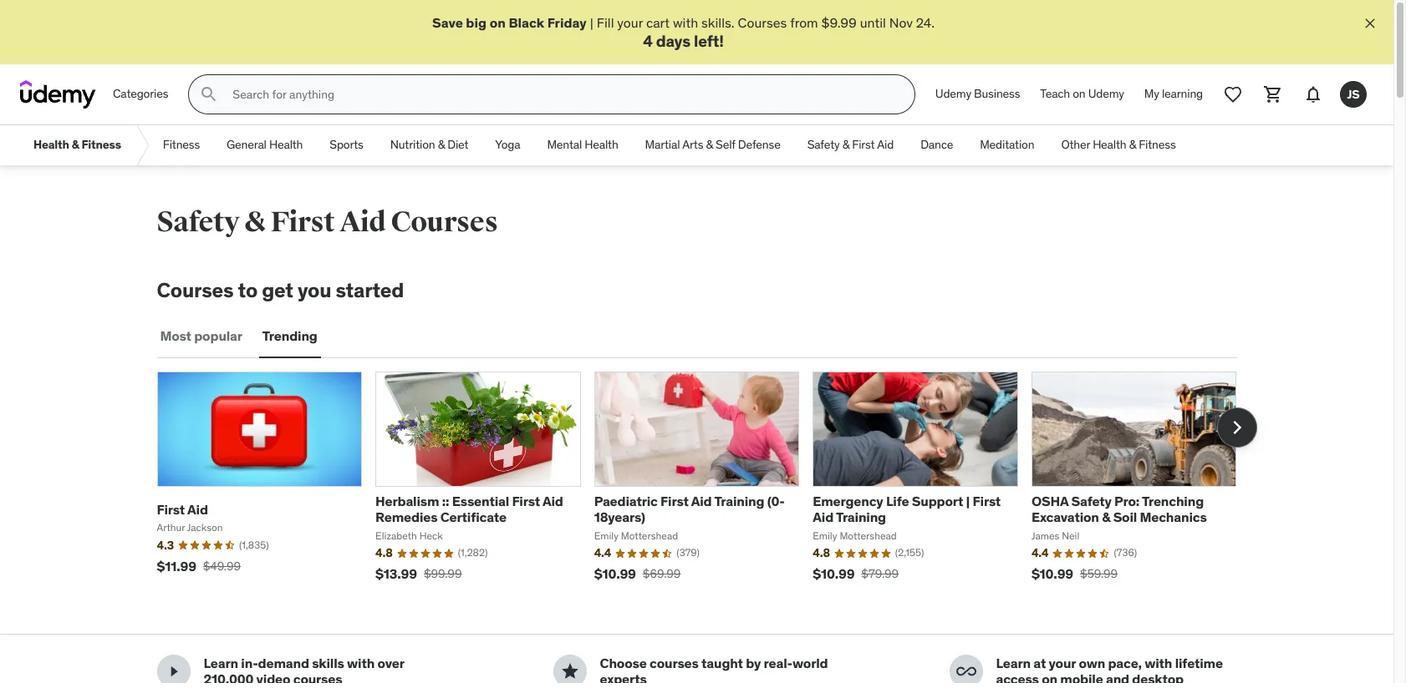 Task type: vqa. For each thing, say whether or not it's contained in the screenshot.
Search for anything text box
yes



Task type: describe. For each thing, give the bounding box(es) containing it.
remedies
[[375, 509, 438, 526]]

learn at your own pace, with lifetime access on mobile and desktop
[[996, 655, 1223, 684]]

started
[[336, 278, 404, 304]]

teach on udemy
[[1040, 86, 1124, 101]]

next image
[[1224, 414, 1250, 441]]

js link
[[1334, 75, 1374, 115]]

close image
[[1362, 15, 1379, 32]]

safety & first aid
[[807, 137, 894, 152]]

health & fitness link
[[20, 126, 134, 166]]

general health link
[[213, 126, 316, 166]]

access
[[996, 671, 1039, 684]]

other
[[1061, 137, 1090, 152]]

paediatric
[[594, 493, 658, 510]]

training inside emergency life support | first aid training
[[836, 509, 886, 526]]

experts
[[600, 671, 647, 684]]

choose courses taught by real-world experts
[[600, 655, 828, 684]]

24.
[[916, 14, 935, 31]]

210,000
[[204, 671, 254, 684]]

over
[[377, 655, 404, 672]]

2 udemy from the left
[[1088, 86, 1124, 101]]

fitness inside 'link'
[[81, 137, 121, 152]]

courses inside choose courses taught by real-world experts
[[650, 655, 699, 672]]

mental health link
[[534, 126, 632, 166]]

nutrition & diet link
[[377, 126, 482, 166]]

your inside learn at your own pace, with lifetime access on mobile and desktop
[[1049, 655, 1076, 672]]

& inside 'link'
[[72, 137, 79, 152]]

business
[[974, 86, 1020, 101]]

udemy business link
[[925, 75, 1030, 115]]

save big on black friday | fill your cart with skills. courses from $9.99 until nov 24. 4 days left!
[[432, 14, 935, 51]]

training inside paediatric first aid training (0- 18years)
[[714, 493, 765, 510]]

paediatric first aid training (0- 18years)
[[594, 493, 785, 526]]

martial
[[645, 137, 680, 152]]

defense
[[738, 137, 781, 152]]

martial arts & self defense link
[[632, 126, 794, 166]]

from
[[790, 14, 818, 31]]

arrow pointing to subcategory menu links image
[[134, 126, 149, 166]]

demand
[[258, 655, 309, 672]]

sports
[[330, 137, 363, 152]]

dance
[[921, 137, 953, 152]]

nutrition & diet
[[390, 137, 468, 152]]

my
[[1144, 86, 1159, 101]]

shopping cart with 0 items image
[[1263, 85, 1283, 105]]

skills
[[312, 655, 344, 672]]

and
[[1106, 671, 1130, 684]]

lifetime
[[1175, 655, 1223, 672]]

4
[[643, 31, 653, 51]]

health for mental health
[[585, 137, 618, 152]]

nutrition
[[390, 137, 435, 152]]

world
[[793, 655, 828, 672]]

with inside learn at your own pace, with lifetime access on mobile and desktop
[[1145, 655, 1172, 672]]

aid inside herbalism :: essential first aid remedies certificate
[[543, 493, 563, 510]]

herbalism :: essential first aid remedies certificate link
[[375, 493, 563, 526]]

to
[[238, 278, 258, 304]]

courses inside the learn in-demand skills with over 210,000 video courses
[[293, 671, 342, 684]]

::
[[442, 493, 449, 510]]

support
[[912, 493, 963, 510]]

3 fitness from the left
[[1139, 137, 1176, 152]]

other health & fitness
[[1061, 137, 1176, 152]]

my learning
[[1144, 86, 1203, 101]]

udemy image
[[20, 80, 96, 109]]

emergency life support | first aid training link
[[813, 493, 1001, 526]]

first inside emergency life support | first aid training
[[973, 493, 1001, 510]]

health for general health
[[269, 137, 303, 152]]

yoga link
[[482, 126, 534, 166]]

osha
[[1032, 493, 1069, 510]]

black
[[509, 14, 544, 31]]

cart
[[646, 14, 670, 31]]

teach on udemy link
[[1030, 75, 1134, 115]]

video
[[256, 671, 290, 684]]

| inside emergency life support | first aid training
[[966, 493, 970, 510]]

trending button
[[259, 317, 321, 357]]

other health & fitness link
[[1048, 126, 1189, 166]]

my learning link
[[1134, 75, 1213, 115]]

big
[[466, 14, 487, 31]]

self
[[716, 137, 735, 152]]

18years)
[[594, 509, 645, 526]]

osha safety pro: trenching excavation & soil mechanics link
[[1032, 493, 1207, 526]]

fitness link
[[149, 126, 213, 166]]

first aid link
[[157, 501, 208, 518]]

2 fitness from the left
[[163, 137, 200, 152]]

soil
[[1113, 509, 1137, 526]]

popular
[[194, 328, 242, 345]]

until
[[860, 14, 886, 31]]

friday
[[547, 14, 587, 31]]

aid inside paediatric first aid training (0- 18years)
[[691, 493, 712, 510]]

teach
[[1040, 86, 1070, 101]]

by
[[746, 655, 761, 672]]

certificate
[[440, 509, 507, 526]]

osha safety pro: trenching excavation & soil mechanics
[[1032, 493, 1207, 526]]

medium image for choose
[[560, 662, 580, 682]]

safety & first aid courses
[[157, 205, 498, 240]]

learn in-demand skills with over 210,000 video courses
[[204, 655, 404, 684]]

1 udemy from the left
[[935, 86, 971, 101]]

general
[[227, 137, 267, 152]]



Task type: locate. For each thing, give the bounding box(es) containing it.
3 health from the left
[[585, 137, 618, 152]]

with inside the learn in-demand skills with over 210,000 video courses
[[347, 655, 375, 672]]

with inside save big on black friday | fill your cart with skills. courses from $9.99 until nov 24. 4 days left!
[[673, 14, 698, 31]]

learning
[[1162, 86, 1203, 101]]

0 horizontal spatial |
[[590, 14, 594, 31]]

on inside learn at your own pace, with lifetime access on mobile and desktop
[[1042, 671, 1058, 684]]

carousel element
[[157, 372, 1257, 595]]

1 horizontal spatial with
[[673, 14, 698, 31]]

2 horizontal spatial with
[[1145, 655, 1172, 672]]

learn left in-
[[204, 655, 238, 672]]

2 medium image from the left
[[956, 662, 976, 682]]

health right other on the right top of the page
[[1093, 137, 1127, 152]]

medium image left access
[[956, 662, 976, 682]]

courses up most popular
[[157, 278, 234, 304]]

fitness
[[81, 137, 121, 152], [163, 137, 200, 152], [1139, 137, 1176, 152]]

safety right defense
[[807, 137, 840, 152]]

0 horizontal spatial fitness
[[81, 137, 121, 152]]

0 vertical spatial your
[[617, 14, 643, 31]]

1 horizontal spatial fitness
[[163, 137, 200, 152]]

learn for learn in-demand skills with over 210,000 video courses
[[204, 655, 238, 672]]

courses
[[650, 655, 699, 672], [293, 671, 342, 684]]

medium image
[[163, 662, 184, 682]]

on left mobile
[[1042, 671, 1058, 684]]

health right the mental
[[585, 137, 618, 152]]

2 horizontal spatial on
[[1073, 86, 1086, 101]]

herbalism
[[375, 493, 439, 510]]

udemy
[[935, 86, 971, 101], [1088, 86, 1124, 101]]

1 horizontal spatial courses
[[391, 205, 498, 240]]

1 fitness from the left
[[81, 137, 121, 152]]

0 vertical spatial |
[[590, 14, 594, 31]]

courses right video
[[293, 671, 342, 684]]

0 vertical spatial on
[[490, 14, 506, 31]]

medium image left experts
[[560, 662, 580, 682]]

1 vertical spatial |
[[966, 493, 970, 510]]

0 horizontal spatial courses
[[293, 671, 342, 684]]

aid
[[877, 137, 894, 152], [340, 205, 386, 240], [543, 493, 563, 510], [691, 493, 712, 510], [187, 501, 208, 518], [813, 509, 834, 526]]

safety & first aid link
[[794, 126, 907, 166]]

0 vertical spatial safety
[[807, 137, 840, 152]]

2 vertical spatial on
[[1042, 671, 1058, 684]]

0 horizontal spatial your
[[617, 14, 643, 31]]

learn left at
[[996, 655, 1031, 672]]

fill
[[597, 14, 614, 31]]

days
[[656, 31, 691, 51]]

taught
[[702, 655, 743, 672]]

1 vertical spatial your
[[1049, 655, 1076, 672]]

learn inside the learn in-demand skills with over 210,000 video courses
[[204, 655, 238, 672]]

your right the "fill"
[[617, 14, 643, 31]]

courses down nutrition & diet link
[[391, 205, 498, 240]]

| left the "fill"
[[590, 14, 594, 31]]

with up "days" on the left top
[[673, 14, 698, 31]]

general health
[[227, 137, 303, 152]]

paediatric first aid training (0- 18years) link
[[594, 493, 785, 526]]

yoga
[[495, 137, 520, 152]]

medium image for learn
[[956, 662, 976, 682]]

health inside "link"
[[585, 137, 618, 152]]

most popular
[[160, 328, 242, 345]]

on right teach
[[1073, 86, 1086, 101]]

training left 'support'
[[836, 509, 886, 526]]

categories button
[[103, 75, 178, 115]]

4 health from the left
[[1093, 137, 1127, 152]]

0 vertical spatial courses
[[738, 14, 787, 31]]

health right the general
[[269, 137, 303, 152]]

udemy business
[[935, 86, 1020, 101]]

0 horizontal spatial learn
[[204, 655, 238, 672]]

get
[[262, 278, 293, 304]]

safety down fitness link
[[157, 205, 240, 240]]

mechanics
[[1140, 509, 1207, 526]]

learn
[[204, 655, 238, 672], [996, 655, 1031, 672]]

your right at
[[1049, 655, 1076, 672]]

emergency
[[813, 493, 883, 510]]

own
[[1079, 655, 1105, 672]]

1 horizontal spatial on
[[1042, 671, 1058, 684]]

1 vertical spatial on
[[1073, 86, 1086, 101]]

aid inside emergency life support | first aid training
[[813, 509, 834, 526]]

first inside paediatric first aid training (0- 18years)
[[661, 493, 689, 510]]

courses
[[738, 14, 787, 31], [391, 205, 498, 240], [157, 278, 234, 304]]

safety left 'pro:'
[[1071, 493, 1112, 510]]

on right big
[[490, 14, 506, 31]]

|
[[590, 14, 594, 31], [966, 493, 970, 510]]

meditation link
[[967, 126, 1048, 166]]

udemy left my at right top
[[1088, 86, 1124, 101]]

dance link
[[907, 126, 967, 166]]

0 horizontal spatial udemy
[[935, 86, 971, 101]]

& inside osha safety pro: trenching excavation & soil mechanics
[[1102, 509, 1111, 526]]

1 health from the left
[[33, 137, 69, 152]]

courses to get you started
[[157, 278, 404, 304]]

1 vertical spatial safety
[[157, 205, 240, 240]]

fitness left arrow pointing to subcategory menu links icon at top left
[[81, 137, 121, 152]]

first
[[852, 137, 875, 152], [270, 205, 335, 240], [512, 493, 540, 510], [661, 493, 689, 510], [973, 493, 1001, 510], [157, 501, 185, 518]]

courses left from
[[738, 14, 787, 31]]

safety
[[807, 137, 840, 152], [157, 205, 240, 240], [1071, 493, 1112, 510]]

emergency life support | first aid training
[[813, 493, 1001, 526]]

notifications image
[[1303, 85, 1324, 105]]

herbalism :: essential first aid remedies certificate
[[375, 493, 563, 526]]

(0-
[[767, 493, 785, 510]]

1 vertical spatial courses
[[391, 205, 498, 240]]

js
[[1347, 87, 1360, 102]]

1 horizontal spatial udemy
[[1088, 86, 1124, 101]]

1 horizontal spatial training
[[836, 509, 886, 526]]

Search for anything text field
[[229, 80, 894, 109]]

trenching
[[1142, 493, 1204, 510]]

2 vertical spatial safety
[[1071, 493, 1112, 510]]

health
[[33, 137, 69, 152], [269, 137, 303, 152], [585, 137, 618, 152], [1093, 137, 1127, 152]]

safety for safety & first aid
[[807, 137, 840, 152]]

martial arts & self defense
[[645, 137, 781, 152]]

meditation
[[980, 137, 1035, 152]]

2 vertical spatial courses
[[157, 278, 234, 304]]

safety inside osha safety pro: trenching excavation & soil mechanics
[[1071, 493, 1112, 510]]

1 horizontal spatial your
[[1049, 655, 1076, 672]]

most popular button
[[157, 317, 246, 357]]

2 horizontal spatial fitness
[[1139, 137, 1176, 152]]

0 horizontal spatial training
[[714, 493, 765, 510]]

1 horizontal spatial courses
[[650, 655, 699, 672]]

courses left taught
[[650, 655, 699, 672]]

on
[[490, 14, 506, 31], [1073, 86, 1086, 101], [1042, 671, 1058, 684]]

2 health from the left
[[269, 137, 303, 152]]

1 horizontal spatial |
[[966, 493, 970, 510]]

1 horizontal spatial learn
[[996, 655, 1031, 672]]

fitness down my at right top
[[1139, 137, 1176, 152]]

sports link
[[316, 126, 377, 166]]

$9.99
[[821, 14, 857, 31]]

mental health
[[547, 137, 618, 152]]

pace,
[[1108, 655, 1142, 672]]

courses inside save big on black friday | fill your cart with skills. courses from $9.99 until nov 24. 4 days left!
[[738, 14, 787, 31]]

on inside save big on black friday | fill your cart with skills. courses from $9.99 until nov 24. 4 days left!
[[490, 14, 506, 31]]

with
[[673, 14, 698, 31], [347, 655, 375, 672], [1145, 655, 1172, 672]]

safety for safety & first aid courses
[[157, 205, 240, 240]]

real-
[[764, 655, 793, 672]]

medium image
[[560, 662, 580, 682], [956, 662, 976, 682]]

essential
[[452, 493, 509, 510]]

0 horizontal spatial with
[[347, 655, 375, 672]]

you
[[298, 278, 331, 304]]

udemy left the business
[[935, 86, 971, 101]]

skills.
[[702, 14, 735, 31]]

first inside herbalism :: essential first aid remedies certificate
[[512, 493, 540, 510]]

life
[[886, 493, 909, 510]]

in-
[[241, 655, 258, 672]]

with left over
[[347, 655, 375, 672]]

0 horizontal spatial on
[[490, 14, 506, 31]]

wishlist image
[[1223, 85, 1243, 105]]

left!
[[694, 31, 724, 51]]

fitness right arrow pointing to subcategory menu links icon at top left
[[163, 137, 200, 152]]

learn for learn at your own pace, with lifetime access on mobile and desktop
[[996, 655, 1031, 672]]

trending
[[262, 328, 317, 345]]

at
[[1034, 655, 1046, 672]]

categories
[[113, 86, 168, 101]]

with right pace,
[[1145, 655, 1172, 672]]

health for other health & fitness
[[1093, 137, 1127, 152]]

2 horizontal spatial courses
[[738, 14, 787, 31]]

training left (0-
[[714, 493, 765, 510]]

1 learn from the left
[[204, 655, 238, 672]]

health down udemy image
[[33, 137, 69, 152]]

1 medium image from the left
[[560, 662, 580, 682]]

mobile
[[1060, 671, 1103, 684]]

health & fitness
[[33, 137, 121, 152]]

1 horizontal spatial medium image
[[956, 662, 976, 682]]

pro:
[[1115, 493, 1140, 510]]

2 learn from the left
[[996, 655, 1031, 672]]

save
[[432, 14, 463, 31]]

2 horizontal spatial safety
[[1071, 493, 1112, 510]]

first aid
[[157, 501, 208, 518]]

| right 'support'
[[966, 493, 970, 510]]

your inside save big on black friday | fill your cart with skills. courses from $9.99 until nov 24. 4 days left!
[[617, 14, 643, 31]]

desktop
[[1132, 671, 1184, 684]]

1 horizontal spatial safety
[[807, 137, 840, 152]]

nov
[[889, 14, 913, 31]]

choose
[[600, 655, 647, 672]]

| inside save big on black friday | fill your cart with skills. courses from $9.99 until nov 24. 4 days left!
[[590, 14, 594, 31]]

0 horizontal spatial safety
[[157, 205, 240, 240]]

0 horizontal spatial courses
[[157, 278, 234, 304]]

submit search image
[[199, 85, 219, 105]]

0 horizontal spatial medium image
[[560, 662, 580, 682]]

learn inside learn at your own pace, with lifetime access on mobile and desktop
[[996, 655, 1031, 672]]

excavation
[[1032, 509, 1099, 526]]



